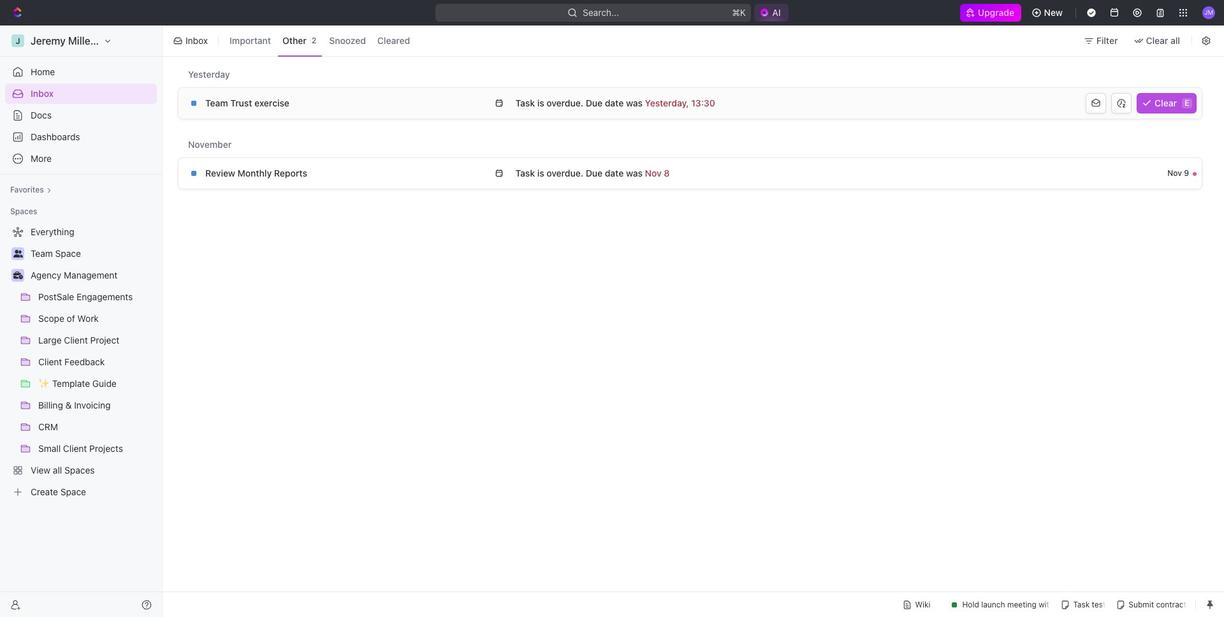 Task type: vqa. For each thing, say whether or not it's contained in the screenshot.
the rightmost user group "icon"
no



Task type: locate. For each thing, give the bounding box(es) containing it.
spaces inside tree
[[64, 465, 95, 476]]

1 overdue. from the top
[[547, 98, 583, 108]]

everything
[[31, 226, 74, 237]]

client
[[64, 335, 88, 346], [38, 356, 62, 367], [63, 443, 87, 454]]

client for small
[[63, 443, 87, 454]]

1 horizontal spatial yesterday
[[645, 98, 686, 108]]

dashboards
[[31, 131, 80, 142]]

1 vertical spatial all
[[53, 465, 62, 476]]

1 vertical spatial unread image
[[1193, 172, 1197, 176]]

1 vertical spatial was
[[626, 168, 643, 179]]

project
[[90, 335, 119, 346]]

1 unread image from the top
[[1193, 102, 1197, 106]]

dec 13
[[1164, 98, 1189, 108]]

clear left the 13
[[1155, 98, 1177, 108]]

agency management link
[[31, 265, 154, 286]]

2 is from the top
[[537, 168, 544, 179]]

date
[[605, 98, 624, 108], [605, 168, 624, 179]]

was
[[626, 98, 643, 108], [626, 168, 643, 179]]

0 vertical spatial was
[[626, 98, 643, 108]]

tab list
[[223, 23, 417, 59]]

1 task from the top
[[516, 98, 535, 108]]

1 horizontal spatial inbox
[[186, 35, 208, 46]]

search...
[[583, 7, 619, 18]]

tree
[[5, 222, 157, 502]]

small
[[38, 443, 61, 454]]

trust
[[230, 98, 252, 108]]

client up 'view all spaces' link
[[63, 443, 87, 454]]

1 vertical spatial clear
[[1155, 98, 1177, 108]]

client inside "link"
[[63, 443, 87, 454]]

ai
[[772, 7, 781, 18]]

1 vertical spatial due
[[586, 168, 603, 179]]

0 horizontal spatial team
[[31, 248, 53, 259]]

billing & invoicing
[[38, 400, 111, 411]]

client up 'client feedback'
[[64, 335, 88, 346]]

yesterday up team trust exercise
[[188, 69, 230, 80]]

1 vertical spatial space
[[60, 486, 86, 497]]

nov
[[645, 168, 662, 179], [1167, 168, 1182, 178]]

was left ,
[[626, 98, 643, 108]]

2 was from the top
[[626, 168, 643, 179]]

yesterday left 13:30
[[645, 98, 686, 108]]

1 is from the top
[[537, 98, 544, 108]]

small client projects link
[[38, 439, 154, 459]]

jm
[[1204, 8, 1213, 16]]

1 vertical spatial is
[[537, 168, 544, 179]]

client feedback link
[[38, 352, 154, 372]]

other 2
[[283, 35, 316, 46]]

task for task is overdue. due date was yesterday , 13:30
[[516, 98, 535, 108]]

create space link
[[5, 482, 154, 502]]

13:30
[[691, 98, 715, 108]]

team left trust
[[205, 98, 228, 108]]

work
[[77, 313, 99, 324]]

0 horizontal spatial inbox
[[31, 88, 54, 99]]

tab list containing important
[[223, 23, 417, 59]]

1 horizontal spatial spaces
[[64, 465, 95, 476]]

spaces
[[10, 207, 37, 216], [64, 465, 95, 476]]

projects
[[89, 443, 123, 454]]

overdue. for task is overdue. due date was yesterday , 13:30
[[547, 98, 583, 108]]

is for task is overdue. due date was nov 8
[[537, 168, 544, 179]]

postsale engagements
[[38, 291, 133, 302]]

crm
[[38, 421, 58, 432]]

1 vertical spatial task
[[516, 168, 535, 179]]

billing & invoicing link
[[38, 395, 154, 416]]

filter
[[1096, 35, 1118, 46]]

1 horizontal spatial nov
[[1167, 168, 1182, 178]]

team inside sidebar navigation
[[31, 248, 53, 259]]

1 vertical spatial team
[[31, 248, 53, 259]]

unread image right 9
[[1193, 172, 1197, 176]]

1 horizontal spatial team
[[205, 98, 228, 108]]

2 overdue. from the top
[[547, 168, 583, 179]]

0 vertical spatial client
[[64, 335, 88, 346]]

space up agency management
[[55, 248, 81, 259]]

due
[[586, 98, 603, 108], [586, 168, 603, 179]]

1 vertical spatial date
[[605, 168, 624, 179]]

2 date from the top
[[605, 168, 624, 179]]

everything link
[[5, 222, 154, 242]]

0 vertical spatial overdue.
[[547, 98, 583, 108]]

favorites
[[10, 185, 44, 194]]

more button
[[5, 149, 157, 169]]

agency
[[31, 270, 61, 281]]

new
[[1044, 7, 1063, 18]]

2 task from the top
[[516, 168, 535, 179]]

client down large
[[38, 356, 62, 367]]

all right view
[[53, 465, 62, 476]]

0 horizontal spatial all
[[53, 465, 62, 476]]

spaces down favorites
[[10, 207, 37, 216]]

0 vertical spatial clear
[[1146, 35, 1168, 46]]

postsale
[[38, 291, 74, 302]]

clear right filter
[[1146, 35, 1168, 46]]

1 vertical spatial inbox
[[31, 88, 54, 99]]

1 was from the top
[[626, 98, 643, 108]]

team up agency
[[31, 248, 53, 259]]

all inside sidebar navigation
[[53, 465, 62, 476]]

0 vertical spatial yesterday
[[188, 69, 230, 80]]

is
[[537, 98, 544, 108], [537, 168, 544, 179]]

cleared button
[[373, 31, 415, 51]]

1 horizontal spatial all
[[1171, 35, 1180, 46]]

unread image right e in the right top of the page
[[1193, 102, 1197, 106]]

ai button
[[754, 4, 788, 22]]

j
[[16, 36, 20, 46]]

jeremy
[[31, 35, 66, 47]]

unread image for task is overdue. due date was yesterday , 13:30
[[1193, 102, 1197, 106]]

all inside button
[[1171, 35, 1180, 46]]

0 vertical spatial team
[[205, 98, 228, 108]]

view all spaces
[[31, 465, 95, 476]]

clear all
[[1146, 35, 1180, 46]]

0 horizontal spatial spaces
[[10, 207, 37, 216]]

nov left 8
[[645, 168, 662, 179]]

0 vertical spatial unread image
[[1193, 102, 1197, 106]]

important button
[[225, 31, 276, 51]]

inbox down home
[[31, 88, 54, 99]]

jeremy miller's workspace, , element
[[11, 34, 24, 47]]

0 vertical spatial space
[[55, 248, 81, 259]]

1 vertical spatial spaces
[[64, 465, 95, 476]]

small client projects
[[38, 443, 123, 454]]

all for clear
[[1171, 35, 1180, 46]]

view all spaces link
[[5, 460, 154, 481]]

space down 'view all spaces' link
[[60, 486, 86, 497]]

inbox left important
[[186, 35, 208, 46]]

was left 8
[[626, 168, 643, 179]]

favorites button
[[5, 182, 57, 198]]

monthly
[[238, 168, 272, 179]]

team for team space
[[31, 248, 53, 259]]

clear for clear all
[[1146, 35, 1168, 46]]

sidebar navigation
[[0, 26, 165, 617]]

was for nov 8
[[626, 168, 643, 179]]

space
[[55, 248, 81, 259], [60, 486, 86, 497]]

large client project link
[[38, 330, 154, 351]]

reports
[[274, 168, 307, 179]]

1 vertical spatial overdue.
[[547, 168, 583, 179]]

clear
[[1146, 35, 1168, 46], [1155, 98, 1177, 108]]

0 vertical spatial date
[[605, 98, 624, 108]]

0 vertical spatial due
[[586, 98, 603, 108]]

⌘k
[[732, 7, 746, 18]]

jeremy miller's workspace
[[31, 35, 158, 47]]

important
[[230, 35, 271, 46]]

clear inside button
[[1146, 35, 1168, 46]]

2 vertical spatial client
[[63, 443, 87, 454]]

1 date from the top
[[605, 98, 624, 108]]

1 vertical spatial yesterday
[[645, 98, 686, 108]]

1 vertical spatial client
[[38, 356, 62, 367]]

docs link
[[5, 105, 157, 126]]

nov 9
[[1167, 168, 1189, 178]]

overdue.
[[547, 98, 583, 108], [547, 168, 583, 179]]

unread image for task is overdue. due date was nov 8
[[1193, 172, 1197, 176]]

overdue. for task is overdue. due date was nov 8
[[547, 168, 583, 179]]

due for nov
[[586, 168, 603, 179]]

date for yesterday
[[605, 98, 624, 108]]

cleared
[[377, 35, 410, 46]]

2 unread image from the top
[[1193, 172, 1197, 176]]

workspace
[[105, 35, 158, 47]]

task
[[516, 98, 535, 108], [516, 168, 535, 179]]

2 due from the top
[[586, 168, 603, 179]]

all up dec 13
[[1171, 35, 1180, 46]]

team for team trust exercise
[[205, 98, 228, 108]]

spaces down small client projects
[[64, 465, 95, 476]]

home link
[[5, 62, 157, 82]]

0 vertical spatial all
[[1171, 35, 1180, 46]]

unread image
[[1193, 102, 1197, 106], [1193, 172, 1197, 176]]

1 due from the top
[[586, 98, 603, 108]]

0 vertical spatial inbox
[[186, 35, 208, 46]]

tree containing everything
[[5, 222, 157, 502]]

all
[[1171, 35, 1180, 46], [53, 465, 62, 476]]

tree inside sidebar navigation
[[5, 222, 157, 502]]

yesterday
[[188, 69, 230, 80], [645, 98, 686, 108]]

0 vertical spatial task
[[516, 98, 535, 108]]

nov left 9
[[1167, 168, 1182, 178]]

review monthly reports
[[205, 168, 307, 179]]

0 vertical spatial is
[[537, 98, 544, 108]]

guide
[[92, 378, 117, 389]]



Task type: describe. For each thing, give the bounding box(es) containing it.
scope of work
[[38, 313, 99, 324]]

new button
[[1026, 3, 1070, 23]]

inbox link
[[5, 84, 157, 104]]

engagements
[[77, 291, 133, 302]]

billing
[[38, 400, 63, 411]]

client feedback
[[38, 356, 105, 367]]

8
[[664, 168, 670, 179]]

business time image
[[13, 272, 23, 279]]

0 horizontal spatial yesterday
[[188, 69, 230, 80]]

other
[[283, 35, 307, 46]]

clear all button
[[1128, 31, 1188, 51]]

team trust exercise
[[205, 98, 289, 108]]

upgrade
[[978, 7, 1015, 18]]

clear for clear
[[1155, 98, 1177, 108]]

scope of work link
[[38, 309, 154, 329]]

invoicing
[[74, 400, 111, 411]]

agency management
[[31, 270, 118, 281]]

november
[[188, 139, 232, 150]]

all for view
[[53, 465, 62, 476]]

dashboards link
[[5, 127, 157, 147]]

dec
[[1164, 98, 1178, 108]]

view
[[31, 465, 50, 476]]

postsale engagements link
[[38, 287, 154, 307]]

team space
[[31, 248, 81, 259]]

0 horizontal spatial nov
[[645, 168, 662, 179]]

&
[[65, 400, 72, 411]]

feedback
[[64, 356, 105, 367]]

snoozed
[[329, 35, 366, 46]]

was for yesterday
[[626, 98, 643, 108]]

0 vertical spatial spaces
[[10, 207, 37, 216]]

template
[[52, 378, 90, 389]]

management
[[64, 270, 118, 281]]

jm button
[[1199, 3, 1219, 23]]

review
[[205, 168, 235, 179]]

large client project
[[38, 335, 119, 346]]

✨ template guide
[[38, 378, 117, 389]]

13
[[1180, 98, 1189, 108]]

docs
[[31, 110, 52, 120]]

✨ template guide link
[[38, 374, 154, 394]]

2
[[312, 36, 316, 45]]

space for create space
[[60, 486, 86, 497]]

is for task is overdue. due date was yesterday , 13:30
[[537, 98, 544, 108]]

large
[[38, 335, 62, 346]]

✨
[[38, 378, 50, 389]]

task is overdue. due date was nov 8
[[516, 168, 670, 179]]

user group image
[[13, 250, 23, 258]]

,
[[686, 98, 689, 108]]

task is overdue. due date was yesterday , 13:30
[[516, 98, 715, 108]]

miller's
[[68, 35, 102, 47]]

exercise
[[254, 98, 289, 108]]

date for nov 8
[[605, 168, 624, 179]]

home
[[31, 66, 55, 77]]

e
[[1185, 98, 1189, 108]]

due for yesterday
[[586, 98, 603, 108]]

scope
[[38, 313, 64, 324]]

snoozed button
[[325, 31, 370, 51]]

create space
[[31, 486, 86, 497]]

team space link
[[31, 244, 154, 264]]

9
[[1184, 168, 1189, 178]]

space for team space
[[55, 248, 81, 259]]

client for large
[[64, 335, 88, 346]]

more
[[31, 153, 52, 164]]

upgrade link
[[960, 4, 1021, 22]]

of
[[67, 313, 75, 324]]

inbox inside sidebar navigation
[[31, 88, 54, 99]]

filter button
[[1079, 31, 1126, 51]]

create
[[31, 486, 58, 497]]

task for task is overdue. due date was nov 8
[[516, 168, 535, 179]]



